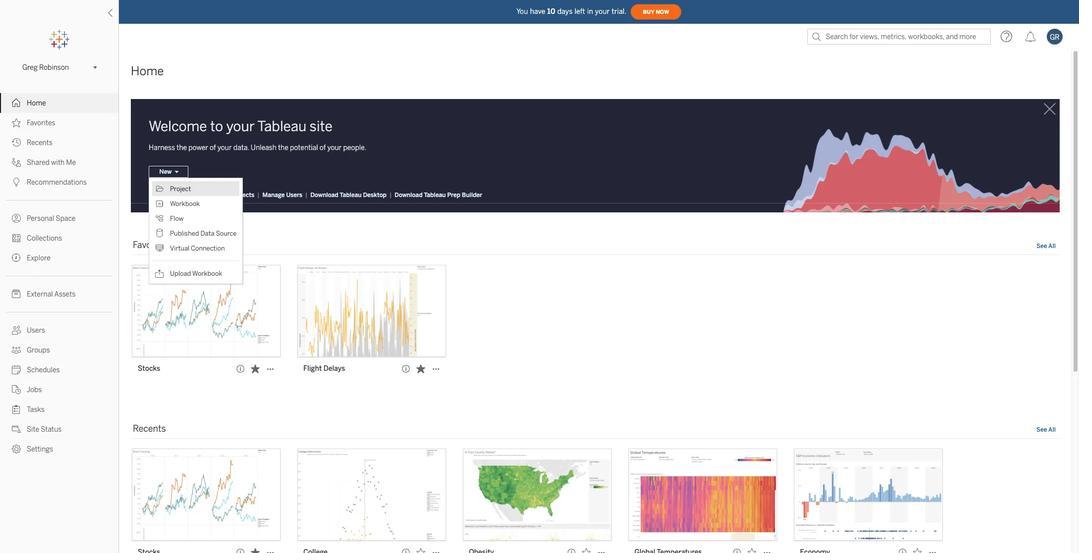 Task type: vqa. For each thing, say whether or not it's contained in the screenshot.
the Workbook to the middle
yes



Task type: locate. For each thing, give the bounding box(es) containing it.
by text only_f5he34f image for settings
[[12, 445, 21, 454]]

shared
[[27, 159, 50, 167]]

of right power
[[210, 144, 216, 152]]

1 the from the left
[[177, 144, 187, 152]]

by text only_f5he34f image left groups
[[12, 346, 21, 355]]

1 by text only_f5he34f image from the top
[[12, 119, 21, 127]]

2 by text only_f5he34f image from the top
[[12, 158, 21, 167]]

0 vertical spatial see all
[[1037, 243, 1056, 250]]

by text only_f5he34f image for tasks
[[12, 406, 21, 415]]

7 by text only_f5he34f image from the top
[[12, 445, 21, 454]]

see all
[[1037, 243, 1056, 250], [1037, 427, 1056, 434]]

workbook
[[171, 192, 199, 199], [170, 200, 200, 208], [192, 270, 222, 278]]

days
[[558, 7, 573, 16]]

0 vertical spatial home
[[131, 64, 164, 78]]

by text only_f5he34f image inside 'schedules' link
[[12, 366, 21, 375]]

0 vertical spatial see
[[1037, 243, 1048, 250]]

7 by text only_f5he34f image from the top
[[12, 326, 21, 335]]

2 see all from the top
[[1037, 427, 1056, 434]]

personal space link
[[0, 209, 119, 229]]

download tableau desktop link
[[310, 192, 387, 200]]

by text only_f5he34f image down home link on the top left of page
[[12, 119, 21, 127]]

0 horizontal spatial of
[[210, 144, 216, 152]]

1 see all from the top
[[1037, 243, 1056, 250]]

site status link
[[0, 420, 119, 440]]

tasks link
[[0, 400, 119, 420]]

1 manage from the left
[[207, 192, 230, 199]]

recents inside main navigation. press the up and down arrow keys to access links. element
[[27, 139, 52, 147]]

flow
[[170, 215, 184, 223]]

tableau up unleash
[[258, 119, 307, 135]]

2 vertical spatial workbook
[[192, 270, 222, 278]]

0 vertical spatial users
[[286, 192, 303, 199]]

1 vertical spatial users
[[27, 327, 45, 335]]

jobs
[[27, 386, 42, 395]]

see all link for recents
[[1037, 426, 1056, 437]]

by text only_f5he34f image up "groups" link
[[12, 326, 21, 335]]

projects
[[231, 192, 255, 199]]

project menu item
[[152, 182, 240, 197]]

see all link
[[1037, 242, 1056, 253], [1037, 426, 1056, 437]]

your left 'people.'
[[328, 144, 342, 152]]

source
[[216, 230, 237, 238]]

manage users link
[[262, 192, 303, 200]]

download right manage users link
[[311, 192, 339, 199]]

by text only_f5he34f image left jobs
[[12, 386, 21, 395]]

users up groups
[[27, 327, 45, 335]]

of right potential
[[320, 144, 326, 152]]

by text only_f5he34f image inside 'external assets' 'link'
[[12, 290, 21, 299]]

collections link
[[0, 229, 119, 248]]

by text only_f5he34f image inside shared with me link
[[12, 158, 21, 167]]

by text only_f5he34f image left shared
[[12, 158, 21, 167]]

by text only_f5he34f image up shared with me link
[[12, 138, 21, 147]]

1 vertical spatial home
[[27, 99, 46, 108]]

1 see all link from the top
[[1037, 242, 1056, 253]]

1 vertical spatial see all link
[[1037, 426, 1056, 437]]

space
[[56, 215, 76, 223]]

by text only_f5he34f image inside "groups" link
[[12, 346, 21, 355]]

by text only_f5he34f image left settings
[[12, 445, 21, 454]]

upload left project on the left top of page
[[149, 192, 169, 199]]

by text only_f5he34f image
[[12, 119, 21, 127], [12, 138, 21, 147], [12, 214, 21, 223], [12, 234, 21, 243], [12, 254, 21, 263], [12, 290, 21, 299], [12, 326, 21, 335], [12, 366, 21, 375], [12, 386, 21, 395]]

by text only_f5he34f image up favorites link
[[12, 99, 21, 108]]

workbook for upload workbook | manage projects | manage users | download tableau desktop | download tableau prep builder
[[171, 192, 199, 199]]

0 vertical spatial workbook
[[171, 192, 199, 199]]

1 horizontal spatial manage
[[263, 192, 285, 199]]

| right manage users link
[[306, 192, 308, 199]]

recents link
[[0, 133, 119, 153]]

by text only_f5he34f image inside recents link
[[12, 138, 21, 147]]

2 download from the left
[[395, 192, 423, 199]]

1 vertical spatial see all
[[1037, 427, 1056, 434]]

2 see all link from the top
[[1037, 426, 1056, 437]]

favorites
[[27, 119, 55, 127], [133, 240, 170, 251]]

in
[[588, 7, 593, 16]]

personal
[[27, 215, 54, 223]]

1 horizontal spatial recents
[[133, 424, 166, 435]]

by text only_f5he34f image inside collections link
[[12, 234, 21, 243]]

0 horizontal spatial manage
[[207, 192, 230, 199]]

9 by text only_f5he34f image from the top
[[12, 386, 21, 395]]

see
[[1037, 243, 1048, 250], [1037, 427, 1048, 434]]

0 horizontal spatial recents
[[27, 139, 52, 147]]

2 see from the top
[[1037, 427, 1048, 434]]

upload down virtual
[[170, 270, 191, 278]]

users down potential
[[286, 192, 303, 199]]

users
[[286, 192, 303, 199], [27, 327, 45, 335]]

greg
[[22, 63, 38, 72]]

2 by text only_f5he34f image from the top
[[12, 138, 21, 147]]

4 by text only_f5he34f image from the top
[[12, 234, 21, 243]]

workbook down the upload workbook button
[[170, 200, 200, 208]]

2 all from the top
[[1049, 427, 1056, 434]]

5 by text only_f5he34f image from the top
[[12, 406, 21, 415]]

favorites link
[[0, 113, 119, 133]]

by text only_f5he34f image inside jobs link
[[12, 386, 21, 395]]

8 by text only_f5he34f image from the top
[[12, 366, 21, 375]]

4 | from the left
[[390, 192, 392, 199]]

1 vertical spatial see
[[1037, 427, 1048, 434]]

menu
[[149, 179, 243, 284]]

0 vertical spatial recents
[[27, 139, 52, 147]]

by text only_f5he34f image for schedules
[[12, 366, 21, 375]]

new button
[[149, 166, 188, 178]]

1 horizontal spatial tableau
[[340, 192, 362, 199]]

buy now button
[[631, 4, 682, 20]]

download right desktop
[[395, 192, 423, 199]]

virtual connection
[[170, 245, 225, 252]]

favorites up recents link
[[27, 119, 55, 127]]

1 horizontal spatial download
[[395, 192, 423, 199]]

the right unleash
[[278, 144, 289, 152]]

1 horizontal spatial home
[[131, 64, 164, 78]]

by text only_f5he34f image inside users link
[[12, 326, 21, 335]]

by text only_f5he34f image left personal
[[12, 214, 21, 223]]

0 horizontal spatial upload
[[149, 192, 169, 199]]

groups
[[27, 347, 50, 355]]

1 horizontal spatial favorites
[[133, 240, 170, 251]]

by text only_f5he34f image left external
[[12, 290, 21, 299]]

your left data.
[[218, 144, 232, 152]]

the
[[177, 144, 187, 152], [278, 144, 289, 152]]

1 | from the left
[[202, 192, 204, 199]]

|
[[202, 192, 204, 199], [258, 192, 260, 199], [306, 192, 308, 199], [390, 192, 392, 199]]

with
[[51, 159, 65, 167]]

by text only_f5he34f image inside site status link
[[12, 426, 21, 434]]

by text only_f5he34f image for personal space
[[12, 214, 21, 223]]

by text only_f5he34f image left tasks
[[12, 406, 21, 415]]

the left power
[[177, 144, 187, 152]]

by text only_f5he34f image for recommendations
[[12, 178, 21, 187]]

1 download from the left
[[311, 192, 339, 199]]

0 horizontal spatial favorites
[[27, 119, 55, 127]]

by text only_f5he34f image left explore
[[12, 254, 21, 263]]

power
[[189, 144, 208, 152]]

manage right projects
[[263, 192, 285, 199]]

0 vertical spatial upload
[[149, 192, 169, 199]]

by text only_f5he34f image inside "personal space" link
[[12, 214, 21, 223]]

| right projects
[[258, 192, 260, 199]]

0 vertical spatial favorites
[[27, 119, 55, 127]]

1 horizontal spatial upload
[[170, 270, 191, 278]]

manage left projects
[[207, 192, 230, 199]]

shared with me
[[27, 159, 76, 167]]

home
[[131, 64, 164, 78], [27, 99, 46, 108]]

0 vertical spatial all
[[1049, 243, 1056, 250]]

harness the power of your data. unleash the potential of your people.
[[149, 144, 367, 152]]

upload inside menu
[[170, 270, 191, 278]]

by text only_f5he34f image inside recommendations link
[[12, 178, 21, 187]]

all
[[1049, 243, 1056, 250], [1049, 427, 1056, 434]]

1 all from the top
[[1049, 243, 1056, 250]]

users link
[[0, 321, 119, 341]]

0 horizontal spatial home
[[27, 99, 46, 108]]

1 vertical spatial workbook
[[170, 200, 200, 208]]

by text only_f5he34f image left recommendations
[[12, 178, 21, 187]]

your
[[595, 7, 610, 16], [226, 119, 255, 135], [218, 144, 232, 152], [328, 144, 342, 152]]

0 horizontal spatial the
[[177, 144, 187, 152]]

explore
[[27, 254, 51, 263]]

recents
[[27, 139, 52, 147], [133, 424, 166, 435]]

workbook down the connection
[[192, 270, 222, 278]]

welcome
[[149, 119, 207, 135]]

workbook up flow
[[171, 192, 199, 199]]

by text only_f5he34f image inside home link
[[12, 99, 21, 108]]

external assets
[[27, 291, 76, 299]]

0 vertical spatial see all link
[[1037, 242, 1056, 253]]

by text only_f5he34f image inside tasks link
[[12, 406, 21, 415]]

manage
[[207, 192, 230, 199], [263, 192, 285, 199]]

favorites left virtual
[[133, 240, 170, 251]]

upload
[[149, 192, 169, 199], [170, 270, 191, 278]]

robinson
[[39, 63, 69, 72]]

by text only_f5he34f image
[[12, 99, 21, 108], [12, 158, 21, 167], [12, 178, 21, 187], [12, 346, 21, 355], [12, 406, 21, 415], [12, 426, 21, 434], [12, 445, 21, 454]]

by text only_f5he34f image for home
[[12, 99, 21, 108]]

settings link
[[0, 440, 119, 460]]

3 by text only_f5he34f image from the top
[[12, 178, 21, 187]]

download
[[311, 192, 339, 199], [395, 192, 423, 199]]

tableau left the prep at the left of page
[[424, 192, 446, 199]]

10
[[548, 7, 556, 16]]

6 by text only_f5he34f image from the top
[[12, 290, 21, 299]]

external
[[27, 291, 53, 299]]

by text only_f5he34f image inside favorites link
[[12, 119, 21, 127]]

4 by text only_f5he34f image from the top
[[12, 346, 21, 355]]

0 horizontal spatial download
[[311, 192, 339, 199]]

tableau
[[258, 119, 307, 135], [340, 192, 362, 199], [424, 192, 446, 199]]

6 by text only_f5he34f image from the top
[[12, 426, 21, 434]]

1 vertical spatial upload
[[170, 270, 191, 278]]

1 by text only_f5he34f image from the top
[[12, 99, 21, 108]]

1 vertical spatial all
[[1049, 427, 1056, 434]]

published
[[170, 230, 199, 238]]

5 by text only_f5he34f image from the top
[[12, 254, 21, 263]]

builder
[[462, 192, 483, 199]]

Search for views, metrics, workbooks, and more text field
[[808, 29, 991, 45]]

recommendations
[[27, 179, 87, 187]]

delays
[[324, 365, 345, 374]]

home link
[[0, 93, 119, 113]]

0 horizontal spatial users
[[27, 327, 45, 335]]

tableau left desktop
[[340, 192, 362, 199]]

by text only_f5he34f image left collections
[[12, 234, 21, 243]]

by text only_f5he34f image inside settings link
[[12, 445, 21, 454]]

stocks
[[138, 365, 160, 374]]

3 by text only_f5he34f image from the top
[[12, 214, 21, 223]]

data.
[[233, 144, 249, 152]]

by text only_f5he34f image inside explore link
[[12, 254, 21, 263]]

1 horizontal spatial of
[[320, 144, 326, 152]]

potential
[[290, 144, 318, 152]]

buy
[[643, 9, 655, 15]]

| right desktop
[[390, 192, 392, 199]]

1 see from the top
[[1037, 243, 1048, 250]]

by text only_f5he34f image left site
[[12, 426, 21, 434]]

your right in
[[595, 7, 610, 16]]

home inside home link
[[27, 99, 46, 108]]

by text only_f5he34f image for favorites
[[12, 119, 21, 127]]

by text only_f5he34f image left schedules
[[12, 366, 21, 375]]

site
[[310, 119, 333, 135]]

1 horizontal spatial the
[[278, 144, 289, 152]]

personal space
[[27, 215, 76, 223]]

| right project on the left top of page
[[202, 192, 204, 199]]

settings
[[27, 446, 53, 454]]



Task type: describe. For each thing, give the bounding box(es) containing it.
prep
[[448, 192, 461, 199]]

have
[[530, 7, 546, 16]]

2 manage from the left
[[263, 192, 285, 199]]

site
[[27, 426, 39, 434]]

see all for recents
[[1037, 427, 1056, 434]]

favorites inside main navigation. press the up and down arrow keys to access links. element
[[27, 119, 55, 127]]

see all for favorites
[[1037, 243, 1056, 250]]

by text only_f5he34f image for explore
[[12, 254, 21, 263]]

groups link
[[0, 341, 119, 361]]

harness
[[149, 144, 175, 152]]

upload workbook | manage projects | manage users | download tableau desktop | download tableau prep builder
[[149, 192, 483, 199]]

navigation panel element
[[0, 30, 119, 460]]

your up data.
[[226, 119, 255, 135]]

jobs link
[[0, 380, 119, 400]]

download tableau prep builder link
[[394, 192, 483, 200]]

0 horizontal spatial tableau
[[258, 119, 307, 135]]

buy now
[[643, 9, 670, 15]]

you
[[517, 7, 528, 16]]

tasks
[[27, 406, 45, 415]]

see all link for favorites
[[1037, 242, 1056, 253]]

site status
[[27, 426, 62, 434]]

flight
[[304, 365, 322, 374]]

connection
[[191, 245, 225, 252]]

by text only_f5he34f image for external assets
[[12, 290, 21, 299]]

you have 10 days left in your trial.
[[517, 7, 627, 16]]

new
[[159, 169, 172, 176]]

see for favorites
[[1037, 243, 1048, 250]]

menu containing project
[[149, 179, 243, 284]]

upload workbook
[[170, 270, 222, 278]]

desktop
[[363, 192, 387, 199]]

upload for upload workbook | manage projects | manage users | download tableau desktop | download tableau prep builder
[[149, 192, 169, 199]]

see for recents
[[1037, 427, 1048, 434]]

by text only_f5he34f image for site status
[[12, 426, 21, 434]]

1 vertical spatial favorites
[[133, 240, 170, 251]]

assets
[[54, 291, 76, 299]]

shared with me link
[[0, 153, 119, 173]]

flight delays
[[304, 365, 345, 374]]

2 of from the left
[[320, 144, 326, 152]]

status
[[41, 426, 62, 434]]

by text only_f5he34f image for recents
[[12, 138, 21, 147]]

me
[[66, 159, 76, 167]]

by text only_f5he34f image for users
[[12, 326, 21, 335]]

by text only_f5he34f image for jobs
[[12, 386, 21, 395]]

all for favorites
[[1049, 243, 1056, 250]]

published data source
[[170, 230, 237, 238]]

external assets link
[[0, 285, 119, 305]]

welcome to your tableau site
[[149, 119, 333, 135]]

1 horizontal spatial users
[[286, 192, 303, 199]]

1 vertical spatial recents
[[133, 424, 166, 435]]

main navigation. press the up and down arrow keys to access links. element
[[0, 93, 119, 460]]

1 of from the left
[[210, 144, 216, 152]]

collections
[[27, 235, 62, 243]]

users inside users link
[[27, 327, 45, 335]]

explore link
[[0, 248, 119, 268]]

left
[[575, 7, 586, 16]]

data
[[201, 230, 215, 238]]

unleash
[[251, 144, 277, 152]]

by text only_f5he34f image for collections
[[12, 234, 21, 243]]

by text only_f5he34f image for shared with me
[[12, 158, 21, 167]]

2 the from the left
[[278, 144, 289, 152]]

to
[[210, 119, 223, 135]]

2 | from the left
[[258, 192, 260, 199]]

project
[[170, 185, 191, 193]]

people.
[[343, 144, 367, 152]]

upload workbook button
[[149, 192, 200, 200]]

by text only_f5he34f image for groups
[[12, 346, 21, 355]]

trial.
[[612, 7, 627, 16]]

upload for upload workbook
[[170, 270, 191, 278]]

schedules link
[[0, 361, 119, 380]]

3 | from the left
[[306, 192, 308, 199]]

2 horizontal spatial tableau
[[424, 192, 446, 199]]

now
[[656, 9, 670, 15]]

all for recents
[[1049, 427, 1056, 434]]

virtual
[[170, 245, 190, 252]]

manage projects link
[[207, 192, 255, 200]]

workbook for upload workbook
[[192, 270, 222, 278]]

greg robinson
[[22, 63, 69, 72]]

schedules
[[27, 367, 60, 375]]

greg robinson button
[[18, 61, 100, 73]]

recommendations link
[[0, 173, 119, 192]]



